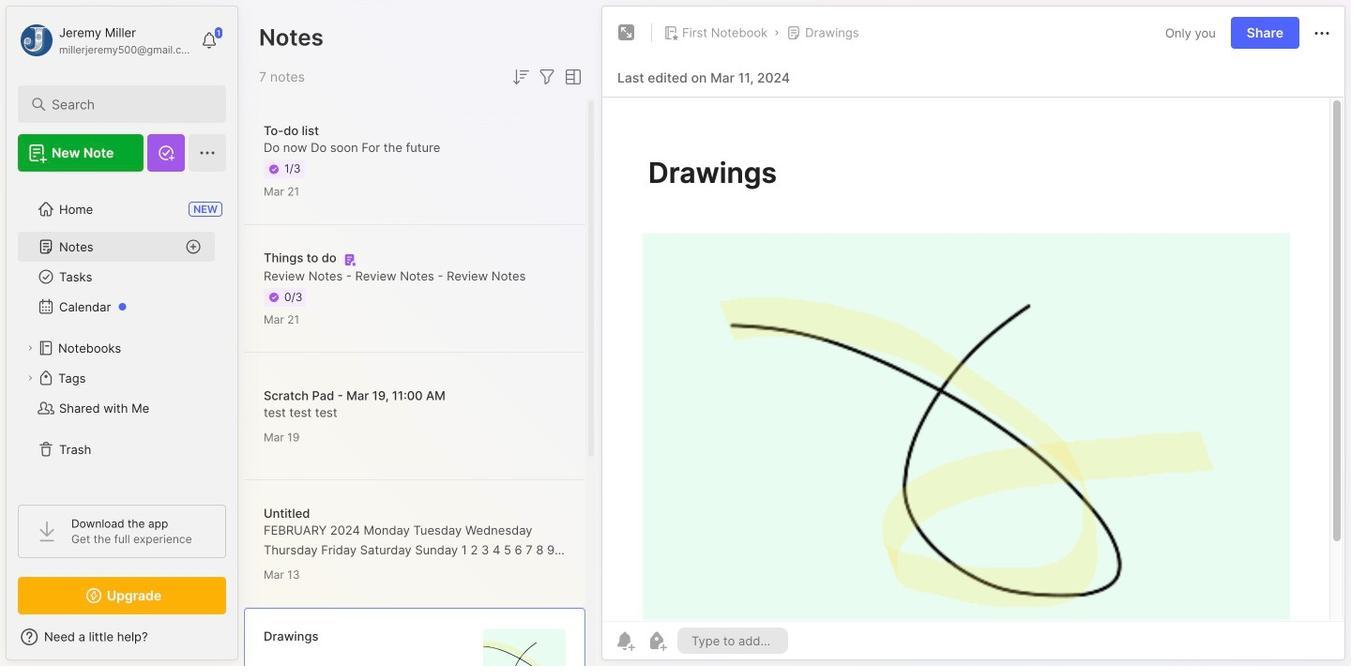 Task type: locate. For each thing, give the bounding box(es) containing it.
Account field
[[18, 22, 192, 59]]

tree
[[7, 183, 238, 488]]

Search text field
[[52, 96, 201, 114]]

None search field
[[52, 93, 201, 115]]

expand tags image
[[24, 373, 36, 384]]

note window element
[[602, 6, 1346, 666]]

add filters image
[[536, 66, 559, 88]]

Note Editor text field
[[603, 97, 1345, 622]]

expand notebooks image
[[24, 343, 36, 354]]

More actions field
[[1312, 21, 1334, 45]]

WHAT'S NEW field
[[7, 622, 238, 653]]



Task type: describe. For each thing, give the bounding box(es) containing it.
Add filters field
[[536, 66, 559, 88]]

View options field
[[559, 66, 585, 88]]

none search field inside the main element
[[52, 93, 201, 115]]

tree inside the main element
[[7, 183, 238, 488]]

add a reminder image
[[614, 630, 637, 653]]

Add tag field
[[690, 633, 776, 649]]

click to collapse image
[[237, 632, 251, 654]]

more actions image
[[1312, 22, 1334, 45]]

add tag image
[[646, 630, 668, 653]]

expand note image
[[616, 22, 638, 44]]

main element
[[0, 0, 244, 667]]

Sort options field
[[510, 66, 532, 88]]



Task type: vqa. For each thing, say whether or not it's contained in the screenshot.
Font color field
no



